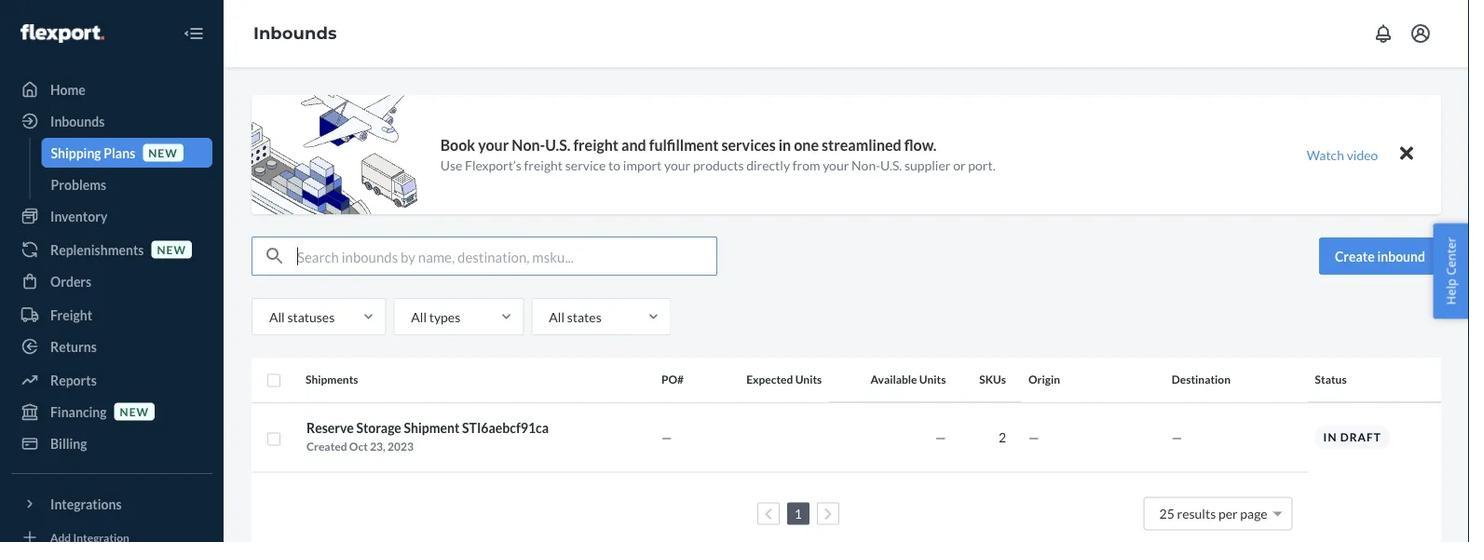 Task type: describe. For each thing, give the bounding box(es) containing it.
from
[[793, 157, 821, 173]]

0 horizontal spatial u.s.
[[546, 136, 571, 154]]

in draft
[[1324, 431, 1382, 444]]

billing link
[[11, 429, 213, 459]]

or
[[954, 157, 966, 173]]

chevron right image
[[824, 508, 832, 521]]

2 horizontal spatial your
[[823, 157, 849, 173]]

help center button
[[1434, 223, 1470, 319]]

shipping
[[51, 145, 101, 161]]

statuses
[[287, 309, 335, 325]]

integrations
[[50, 496, 122, 512]]

products
[[693, 157, 744, 173]]

port.
[[969, 157, 996, 173]]

results
[[1178, 506, 1217, 522]]

23,
[[370, 440, 386, 453]]

watch video
[[1307, 147, 1379, 163]]

2 — from the left
[[936, 430, 946, 446]]

chevron left image
[[765, 508, 773, 521]]

flexport logo image
[[21, 24, 104, 43]]

new for shipping plans
[[148, 146, 178, 159]]

in
[[1324, 431, 1338, 444]]

services
[[722, 136, 776, 154]]

book your non-u.s. freight and fulfillment services in one streamlined flow. use flexport's freight service to import your products directly from your non-u.s. supplier or port.
[[441, 136, 996, 173]]

destination
[[1172, 373, 1231, 386]]

page
[[1241, 506, 1268, 522]]

draft
[[1341, 431, 1382, 444]]

close image
[[1401, 142, 1414, 165]]

create
[[1335, 248, 1375, 264]]

flexport's
[[465, 157, 522, 173]]

available units
[[871, 373, 946, 386]]

use
[[441, 157, 463, 173]]

units for expected units
[[796, 373, 822, 386]]

all statuses
[[269, 309, 335, 325]]

home link
[[11, 75, 213, 104]]

integrations button
[[11, 489, 213, 519]]

units for available units
[[920, 373, 946, 386]]

open account menu image
[[1410, 22, 1433, 45]]

center
[[1443, 237, 1460, 276]]

1 link
[[791, 506, 806, 522]]

status
[[1316, 373, 1347, 386]]

3 — from the left
[[1029, 430, 1040, 446]]

square image
[[267, 432, 281, 447]]

returns
[[50, 339, 97, 355]]

help
[[1443, 279, 1460, 305]]

create inbound
[[1335, 248, 1426, 264]]

shipments
[[306, 373, 358, 386]]

origin
[[1029, 373, 1061, 386]]

1 horizontal spatial your
[[665, 157, 691, 173]]

shipment
[[404, 420, 460, 436]]

0 horizontal spatial non-
[[512, 136, 546, 154]]

freight
[[50, 307, 92, 323]]

supplier
[[905, 157, 951, 173]]

new for financing
[[120, 405, 149, 418]]

new for replenishments
[[157, 243, 186, 256]]

skus
[[980, 373, 1007, 386]]

all states
[[549, 309, 602, 325]]

video
[[1347, 147, 1379, 163]]



Task type: vqa. For each thing, say whether or not it's contained in the screenshot.
give
no



Task type: locate. For each thing, give the bounding box(es) containing it.
book
[[441, 136, 475, 154]]

types
[[429, 309, 461, 325]]

and
[[622, 136, 647, 154]]

new up orders link
[[157, 243, 186, 256]]

one
[[794, 136, 819, 154]]

3 all from the left
[[549, 309, 565, 325]]

orders link
[[11, 267, 213, 296]]

your
[[478, 136, 509, 154], [665, 157, 691, 173], [823, 157, 849, 173]]

orders
[[50, 274, 92, 289]]

inventory link
[[11, 201, 213, 231]]

home
[[50, 82, 86, 97]]

sti6aebcf91ca
[[462, 420, 549, 436]]

all for all types
[[411, 309, 427, 325]]

1 horizontal spatial inbounds
[[254, 23, 337, 43]]

1 vertical spatial inbounds link
[[11, 106, 213, 136]]

all types
[[411, 309, 461, 325]]

storage
[[356, 420, 402, 436]]

2 units from the left
[[920, 373, 946, 386]]

25 results per page
[[1160, 506, 1268, 522]]

1 horizontal spatial units
[[920, 373, 946, 386]]

shipping plans
[[51, 145, 135, 161]]

u.s. up service
[[546, 136, 571, 154]]

1 — from the left
[[662, 430, 672, 446]]

replenishments
[[50, 242, 144, 258]]

to
[[609, 157, 621, 173]]

0 vertical spatial freight
[[574, 136, 619, 154]]

1 horizontal spatial all
[[411, 309, 427, 325]]

2023
[[388, 440, 414, 453]]

all for all statuses
[[269, 309, 285, 325]]

0 vertical spatial inbounds link
[[254, 23, 337, 43]]

your up the flexport's
[[478, 136, 509, 154]]

1 horizontal spatial freight
[[574, 136, 619, 154]]

expected
[[747, 373, 793, 386]]

non- up the flexport's
[[512, 136, 546, 154]]

4 — from the left
[[1172, 430, 1183, 446]]

states
[[567, 309, 602, 325]]

inbound
[[1378, 248, 1426, 264]]

per
[[1219, 506, 1238, 522]]

0 vertical spatial non-
[[512, 136, 546, 154]]

created
[[307, 440, 347, 453]]

expected units
[[747, 373, 822, 386]]

flow.
[[905, 136, 937, 154]]

1 vertical spatial u.s.
[[881, 157, 902, 173]]

new
[[148, 146, 178, 159], [157, 243, 186, 256], [120, 405, 149, 418]]

non-
[[512, 136, 546, 154], [852, 157, 881, 173]]

freight link
[[11, 300, 213, 330]]

available
[[871, 373, 918, 386]]

returns link
[[11, 332, 213, 362]]

inventory
[[50, 208, 108, 224]]

0 vertical spatial u.s.
[[546, 136, 571, 154]]

your right from
[[823, 157, 849, 173]]

u.s. down streamlined
[[881, 157, 902, 173]]

watch video button
[[1295, 141, 1392, 168]]

directly
[[747, 157, 790, 173]]

1 horizontal spatial non-
[[852, 157, 881, 173]]

fulfillment
[[649, 136, 719, 154]]

units
[[796, 373, 822, 386], [920, 373, 946, 386]]

1 vertical spatial non-
[[852, 157, 881, 173]]

all left the states
[[549, 309, 565, 325]]

2
[[999, 430, 1007, 446]]

problems link
[[41, 170, 213, 199]]

billing
[[50, 436, 87, 452]]

1 all from the left
[[269, 309, 285, 325]]

2 vertical spatial new
[[120, 405, 149, 418]]

units right expected
[[796, 373, 822, 386]]

inbounds
[[254, 23, 337, 43], [50, 113, 105, 129]]

1 vertical spatial new
[[157, 243, 186, 256]]

— down destination
[[1172, 430, 1183, 446]]

0 horizontal spatial all
[[269, 309, 285, 325]]

0 vertical spatial new
[[148, 146, 178, 159]]

0 horizontal spatial units
[[796, 373, 822, 386]]

freight up service
[[574, 136, 619, 154]]

2 horizontal spatial all
[[549, 309, 565, 325]]

0 horizontal spatial inbounds link
[[11, 106, 213, 136]]

2 all from the left
[[411, 309, 427, 325]]

problems
[[51, 177, 106, 192]]

0 horizontal spatial your
[[478, 136, 509, 154]]

1 units from the left
[[796, 373, 822, 386]]

—
[[662, 430, 672, 446], [936, 430, 946, 446], [1029, 430, 1040, 446], [1172, 430, 1183, 446]]

25 results per page option
[[1160, 506, 1268, 522]]

u.s.
[[546, 136, 571, 154], [881, 157, 902, 173]]

units right available
[[920, 373, 946, 386]]

all for all states
[[549, 309, 565, 325]]

watch
[[1307, 147, 1345, 163]]

streamlined
[[822, 136, 902, 154]]

in
[[779, 136, 791, 154]]

plans
[[104, 145, 135, 161]]

close navigation image
[[183, 22, 205, 45]]

new right plans
[[148, 146, 178, 159]]

oct
[[349, 440, 368, 453]]

create inbound button
[[1320, 238, 1442, 275]]

square image
[[267, 373, 281, 388]]

25
[[1160, 506, 1175, 522]]

non- down streamlined
[[852, 157, 881, 173]]

financing
[[50, 404, 107, 420]]

inbounds link
[[254, 23, 337, 43], [11, 106, 213, 136]]

— down po#
[[662, 430, 672, 446]]

reports
[[50, 372, 97, 388]]

— right "2"
[[1029, 430, 1040, 446]]

1
[[795, 506, 802, 522]]

freight left service
[[524, 157, 563, 173]]

1 vertical spatial inbounds
[[50, 113, 105, 129]]

your down "fulfillment"
[[665, 157, 691, 173]]

new down "reports" link
[[120, 405, 149, 418]]

help center
[[1443, 237, 1460, 305]]

all left statuses
[[269, 309, 285, 325]]

0 horizontal spatial inbounds
[[50, 113, 105, 129]]

1 horizontal spatial u.s.
[[881, 157, 902, 173]]

reports link
[[11, 365, 213, 395]]

open notifications image
[[1373, 22, 1395, 45]]

0 horizontal spatial freight
[[524, 157, 563, 173]]

1 vertical spatial freight
[[524, 157, 563, 173]]

1 horizontal spatial inbounds link
[[254, 23, 337, 43]]

— left "2"
[[936, 430, 946, 446]]

Search inbounds by name, destination, msku... text field
[[297, 238, 717, 275]]

freight
[[574, 136, 619, 154], [524, 157, 563, 173]]

reserve storage shipment sti6aebcf91ca created oct 23, 2023
[[307, 420, 549, 453]]

all
[[269, 309, 285, 325], [411, 309, 427, 325], [549, 309, 565, 325]]

reserve
[[307, 420, 354, 436]]

0 vertical spatial inbounds
[[254, 23, 337, 43]]

po#
[[662, 373, 684, 386]]

import
[[623, 157, 662, 173]]

all left types
[[411, 309, 427, 325]]

service
[[565, 157, 606, 173]]



